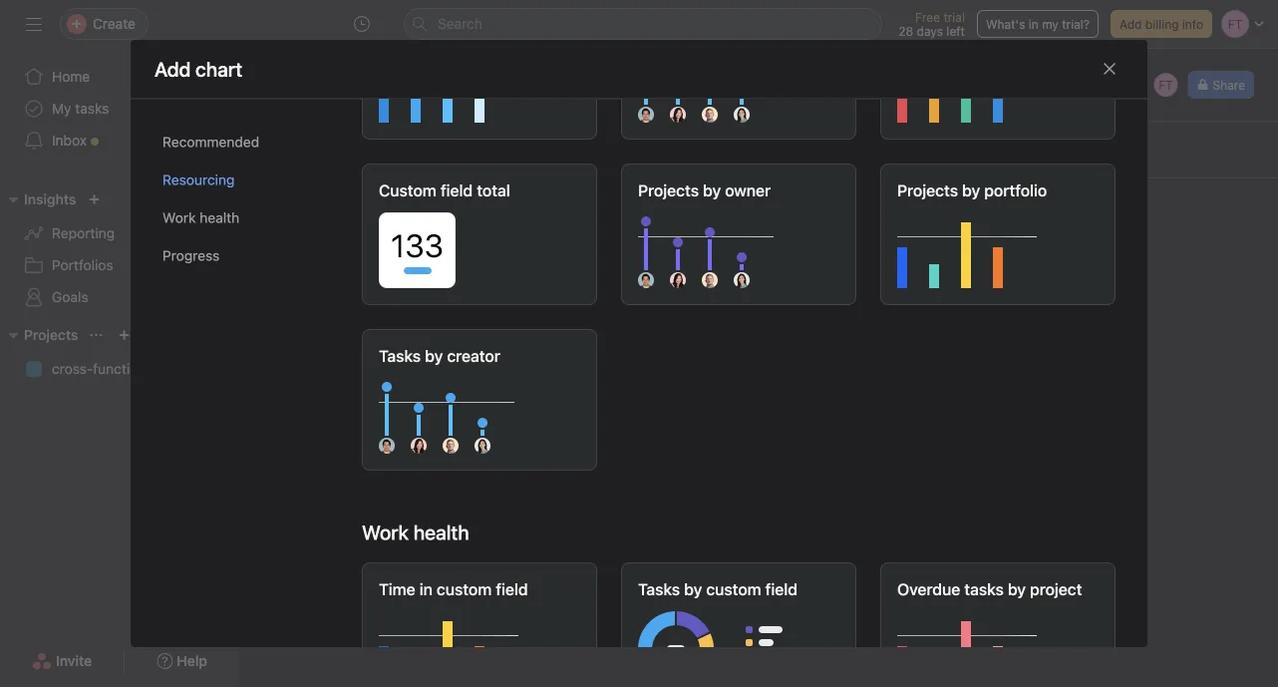 Task type: locate. For each thing, give the bounding box(es) containing it.
image of a multicolored donut chart image down tasks by custom field on the bottom of the page
[[638, 608, 842, 687]]

0 vertical spatial image of a multicolored column chart image
[[898, 43, 1101, 123]]

cross-functional project plan
[[52, 361, 237, 377]]

0 vertical spatial tasks
[[75, 100, 109, 117]]

image of a multicolored column chart image down the what's
[[898, 43, 1101, 123]]

time
[[379, 581, 416, 599]]

image of a blue lollipop chart image
[[638, 43, 842, 123], [379, 375, 583, 454]]

my
[[52, 100, 71, 117]]

custom field right "by"
[[707, 581, 798, 599]]

1 horizontal spatial in
[[1029, 17, 1039, 31]]

ft
[[1159, 78, 1174, 92]]

1 image of a multicolored donut chart image from the left
[[638, 608, 842, 687]]

image of a multicolored column chart image for time in custom field
[[379, 608, 583, 687]]

1 vertical spatial image of a blue lollipop chart image
[[379, 375, 583, 454]]

overdue
[[898, 581, 961, 599]]

add for add billing info
[[1120, 17, 1143, 31]]

resourcing button
[[163, 161, 330, 199]]

tasks for tasks by custom field
[[638, 581, 681, 599]]

0 horizontal spatial in
[[420, 581, 433, 599]]

tasks
[[379, 347, 421, 366], [638, 581, 681, 599]]

tasks for tasks by creator
[[379, 347, 421, 366]]

1 horizontal spatial tasks
[[965, 581, 1005, 599]]

functional
[[93, 361, 157, 377]]

tasks for overdue
[[965, 581, 1005, 599]]

custom field total
[[379, 181, 511, 200]]

projects inside button
[[638, 181, 699, 200]]

in right the time
[[420, 581, 433, 599]]

tasks right my
[[75, 100, 109, 117]]

0 vertical spatial add
[[1120, 17, 1143, 31]]

2 image of a multicolored donut chart image from the left
[[898, 608, 1101, 687]]

0 horizontal spatial image of a blue lollipop chart image
[[379, 375, 583, 454]]

cross-
[[52, 361, 93, 377]]

invite button
[[19, 643, 105, 679]]

image of a multicolored donut chart image for by project
[[898, 608, 1101, 687]]

0 horizontal spatial image of a multicolored donut chart image
[[638, 608, 842, 687]]

projects for projects by portfolio
[[898, 181, 959, 200]]

add left billing at the top of page
[[1120, 17, 1143, 31]]

1 vertical spatial image of a multicolored column chart image
[[898, 209, 1101, 289]]

info
[[1183, 17, 1204, 31]]

projects inside button
[[898, 181, 959, 200]]

progress button
[[163, 237, 330, 275]]

insights button
[[0, 188, 76, 211]]

image of a purple lollipop chart image
[[638, 209, 842, 289]]

project
[[161, 361, 206, 377]]

1 vertical spatial tasks
[[965, 581, 1005, 599]]

tasks left "by"
[[638, 581, 681, 599]]

1 vertical spatial add
[[496, 387, 518, 401]]

image of a multicolored donut chart image
[[638, 608, 842, 687], [898, 608, 1101, 687]]

image of a multicolored donut chart image inside overdue tasks by project button
[[898, 608, 1101, 687]]

my tasks link
[[12, 93, 227, 125]]

projects
[[638, 181, 699, 200], [898, 181, 959, 200], [24, 327, 78, 343]]

tasks by creator
[[379, 347, 501, 366]]

ft button
[[1153, 71, 1181, 99]]

what's
[[987, 17, 1026, 31]]

my
[[1043, 17, 1059, 31]]

2 custom field from the left
[[707, 581, 798, 599]]

insights element
[[0, 182, 239, 317]]

share button
[[1189, 71, 1255, 99]]

image of a multicolored column chart image inside projects by portfolio button
[[898, 209, 1101, 289]]

by owner
[[703, 181, 771, 200]]

custom field right the time
[[437, 581, 528, 599]]

tasks for my
[[75, 100, 109, 117]]

0 horizontal spatial tasks
[[379, 347, 421, 366]]

custom
[[379, 181, 437, 200]]

projects by portfolio button
[[881, 164, 1116, 306]]

2 horizontal spatial projects
[[898, 181, 959, 200]]

projects left by portfolio
[[898, 181, 959, 200]]

1 horizontal spatial projects
[[638, 181, 699, 200]]

add left the chart
[[496, 387, 518, 401]]

projects button
[[0, 323, 78, 347]]

in
[[1029, 17, 1039, 31], [420, 581, 433, 599]]

hide sidebar image
[[26, 16, 42, 32]]

image of a multicolored column chart image
[[898, 43, 1101, 123], [898, 209, 1101, 289], [379, 608, 583, 687]]

custom field
[[437, 581, 528, 599], [707, 581, 798, 599]]

tasks
[[75, 100, 109, 117], [965, 581, 1005, 599]]

my tasks
[[52, 100, 109, 117]]

reporting link
[[12, 217, 227, 249]]

overdue tasks by project
[[898, 581, 1083, 599]]

1 horizontal spatial custom field
[[707, 581, 798, 599]]

tasks left by creator
[[379, 347, 421, 366]]

plan
[[210, 361, 237, 377]]

add chart
[[496, 387, 551, 401]]

0 vertical spatial tasks
[[379, 347, 421, 366]]

0 vertical spatial image of a blue lollipop chart image
[[638, 43, 842, 123]]

projects up cross-
[[24, 327, 78, 343]]

progress
[[163, 247, 220, 264]]

projects left by owner
[[638, 181, 699, 200]]

0 horizontal spatial tasks
[[75, 100, 109, 117]]

projects by owner button
[[622, 164, 857, 306]]

0 horizontal spatial projects
[[24, 327, 78, 343]]

image of a multicolored column chart image inside time in custom field button
[[379, 608, 583, 687]]

search list box
[[404, 8, 883, 40]]

1 horizontal spatial add
[[1120, 17, 1143, 31]]

0 horizontal spatial custom field
[[437, 581, 528, 599]]

what's in my trial? button
[[978, 10, 1099, 38]]

add
[[1120, 17, 1143, 31], [496, 387, 518, 401]]

image of a blue lollipop chart image inside tasks by creator button
[[379, 375, 583, 454]]

1 vertical spatial tasks
[[638, 581, 681, 599]]

portfolios link
[[12, 249, 227, 281]]

0 horizontal spatial add
[[496, 387, 518, 401]]

field total
[[441, 181, 511, 200]]

1 custom field from the left
[[437, 581, 528, 599]]

overdue tasks by project button
[[881, 563, 1116, 687]]

portfolios
[[52, 257, 113, 273]]

1 vertical spatial in
[[420, 581, 433, 599]]

1 horizontal spatial tasks
[[638, 581, 681, 599]]

2 vertical spatial image of a multicolored column chart image
[[379, 608, 583, 687]]

1 horizontal spatial image of a multicolored donut chart image
[[898, 608, 1101, 687]]

tasks inside the global element
[[75, 100, 109, 117]]

tasks inside button
[[965, 581, 1005, 599]]

image of a multicolored donut chart image inside tasks by custom field button
[[638, 608, 842, 687]]

goals
[[52, 289, 88, 305]]

billing
[[1146, 17, 1180, 31]]

0 vertical spatial in
[[1029, 17, 1039, 31]]

health
[[200, 209, 240, 226]]

cross-functional project plan link
[[12, 353, 237, 385]]

custom field for time in custom field
[[437, 581, 528, 599]]

add chart button
[[299, 203, 747, 546]]

left
[[947, 24, 966, 38]]

tasks right overdue
[[965, 581, 1005, 599]]

image of a multicolored column chart image down by portfolio
[[898, 209, 1101, 289]]

1 horizontal spatial image of a blue lollipop chart image
[[638, 43, 842, 123]]

image of a multicolored donut chart image down the overdue tasks by project
[[898, 608, 1101, 687]]

free
[[916, 10, 941, 24]]

in left my
[[1029, 17, 1039, 31]]

trial?
[[1063, 17, 1090, 31]]

image of a multicolored column chart image down time in custom field
[[379, 608, 583, 687]]

tasks by custom field
[[638, 581, 798, 599]]



Task type: vqa. For each thing, say whether or not it's contained in the screenshot.
Add billing info
yes



Task type: describe. For each thing, give the bounding box(es) containing it.
work health button
[[163, 199, 330, 237]]

chart
[[521, 387, 551, 401]]

goals link
[[12, 281, 227, 313]]

show options image
[[479, 88, 495, 104]]

work health
[[163, 209, 240, 226]]

add to starred image
[[506, 88, 522, 104]]

custom field for tasks by custom field
[[707, 581, 798, 599]]

close image
[[1102, 61, 1118, 77]]

projects for projects by owner
[[638, 181, 699, 200]]

days
[[917, 24, 944, 38]]

resourcing
[[163, 172, 235, 188]]

by project
[[1009, 581, 1083, 599]]

projects element
[[0, 317, 239, 389]]

28
[[899, 24, 914, 38]]

recommended
[[163, 134, 260, 150]]

recommended button
[[163, 123, 330, 161]]

invite
[[56, 653, 92, 669]]

by creator
[[425, 347, 501, 366]]

time in custom field
[[379, 581, 528, 599]]

add billing info button
[[1111, 10, 1213, 38]]

add for add chart
[[496, 387, 518, 401]]

projects by owner
[[638, 181, 771, 200]]

home link
[[12, 61, 227, 93]]

work
[[163, 209, 196, 226]]

image of a multicolored column chart image for projects by portfolio
[[898, 209, 1101, 289]]

image of a numeric rollup card image
[[379, 209, 583, 289]]

by portfolio
[[963, 181, 1048, 200]]

inbox link
[[12, 125, 227, 157]]

new dashboard
[[327, 84, 469, 107]]

add chart
[[155, 57, 243, 81]]

time in custom field button
[[362, 563, 598, 687]]

by
[[685, 581, 703, 599]]

custom field total button
[[362, 164, 598, 306]]

inbox
[[52, 132, 87, 149]]

home
[[52, 68, 90, 85]]

search
[[438, 15, 483, 32]]

in for what's
[[1029, 17, 1039, 31]]

trial
[[944, 10, 966, 24]]

search button
[[404, 8, 883, 40]]

projects inside dropdown button
[[24, 327, 78, 343]]

add billing info
[[1120, 17, 1204, 31]]

projects by portfolio
[[898, 181, 1048, 200]]

what's in my trial?
[[987, 17, 1090, 31]]

tasks by custom field button
[[622, 563, 857, 687]]

in for time
[[420, 581, 433, 599]]

reporting
[[52, 225, 115, 241]]

free trial 28 days left
[[899, 10, 966, 38]]

share
[[1214, 78, 1246, 92]]

work health
[[362, 521, 470, 545]]

tasks by creator button
[[362, 330, 598, 471]]

global element
[[0, 49, 239, 169]]

insights
[[24, 191, 76, 208]]

image of a multicolored donut chart image for custom field
[[638, 608, 842, 687]]

image of a blue column chart image
[[379, 43, 583, 123]]



